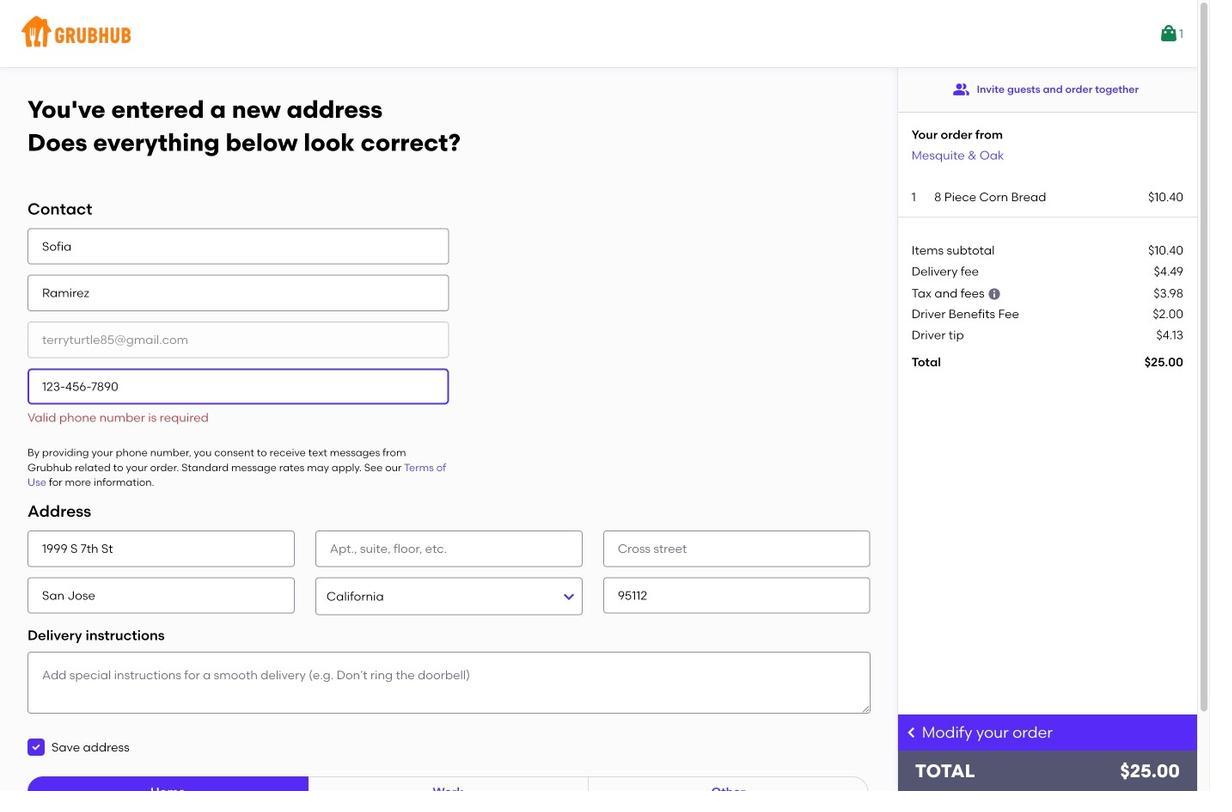 Task type: vqa. For each thing, say whether or not it's contained in the screenshot.
Starbucks Frappuccino
no



Task type: locate. For each thing, give the bounding box(es) containing it.
First name text field
[[28, 228, 449, 265]]

0 horizontal spatial svg image
[[31, 742, 41, 752]]

1 horizontal spatial svg image
[[905, 726, 919, 739]]

main navigation navigation
[[0, 0, 1198, 67]]

svg image
[[905, 726, 919, 739], [31, 742, 41, 752]]

Phone telephone field
[[28, 368, 449, 405]]

alert
[[28, 410, 209, 425]]

people icon image
[[953, 81, 970, 98]]

0 vertical spatial svg image
[[905, 726, 919, 739]]

1 vertical spatial svg image
[[31, 742, 41, 752]]

Address 1 text field
[[28, 531, 295, 567]]

svg image
[[988, 287, 1002, 301]]

City text field
[[28, 577, 295, 614]]



Task type: describe. For each thing, give the bounding box(es) containing it.
Zip text field
[[603, 577, 871, 614]]

Address 2 text field
[[315, 531, 583, 567]]

Cross street text field
[[603, 531, 871, 567]]

Add special instructions for a smooth delivery (e.g. Don't ring the doorbell) text field
[[28, 652, 871, 714]]

Last name text field
[[28, 275, 449, 311]]

Email email field
[[28, 322, 449, 358]]



